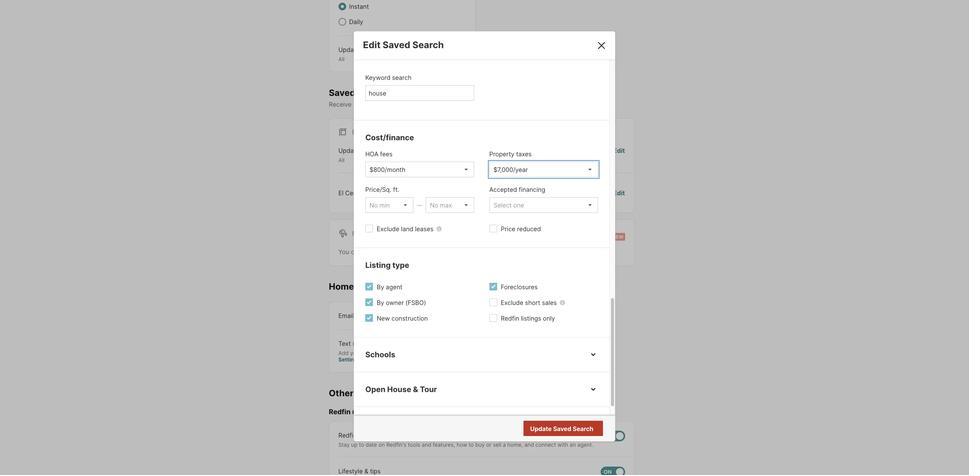 Task type: locate. For each thing, give the bounding box(es) containing it.
all down daily radio
[[339, 56, 345, 62]]

and
[[422, 441, 431, 448], [525, 441, 534, 448]]

1 horizontal spatial exclude
[[501, 299, 524, 307]]

exclude
[[377, 225, 400, 233], [501, 299, 524, 307]]

to right up
[[359, 441, 364, 448]]

0 horizontal spatial your
[[350, 350, 361, 356]]

0 horizontal spatial and
[[422, 441, 431, 448]]

redfin down other
[[329, 408, 351, 416]]

edit inside dialog
[[363, 39, 381, 51]]

short
[[525, 299, 540, 307]]

0 horizontal spatial searches
[[357, 87, 398, 98]]

your up the settings
[[350, 350, 361, 356]]

update types all down for sale
[[339, 147, 378, 163]]

search inside dialog
[[392, 74, 412, 82]]

for for for rent
[[352, 230, 364, 237]]

1 horizontal spatial search
[[481, 101, 501, 108]]

and right tools
[[422, 441, 431, 448]]

home,
[[508, 441, 523, 448]]

0 vertical spatial search
[[392, 74, 412, 82]]

for left rent
[[352, 230, 364, 237]]

0 vertical spatial edit
[[363, 39, 381, 51]]

account settings link
[[339, 350, 429, 363]]

update types all
[[339, 46, 378, 62], [339, 147, 378, 163]]

and right home,
[[525, 441, 534, 448]]

1 to from the left
[[359, 441, 364, 448]]

0 vertical spatial search
[[413, 39, 444, 51]]

list box up ft.
[[365, 162, 474, 177]]

redfin inside redfin news stay up to date on redfin's tools and features, how to buy or sell a home, and connect with an agent.
[[339, 431, 357, 439]]

1 horizontal spatial on
[[429, 101, 437, 108]]

on inside redfin news stay up to date on redfin's tools and features, how to buy or sell a home, and connect with an agent.
[[379, 441, 385, 448]]

your inside saved searches receive timely notifications based on your preferred search filters.
[[438, 101, 451, 108]]

0 vertical spatial update types all
[[339, 46, 378, 62]]

you
[[339, 248, 349, 256]]

edit
[[363, 39, 381, 51], [614, 147, 625, 155], [614, 189, 625, 197]]

stay
[[339, 441, 350, 448]]

phone
[[363, 350, 379, 356]]

house
[[387, 385, 411, 394]]

on
[[429, 101, 437, 108], [379, 441, 385, 448]]

sales
[[542, 299, 557, 307]]

for sale
[[352, 129, 381, 136]]

schools link
[[365, 349, 598, 361]]

price/sq.
[[365, 186, 392, 194]]

on for searches
[[429, 101, 437, 108]]

0 vertical spatial edit button
[[614, 146, 625, 164]]

list box down 1
[[365, 197, 414, 213]]

1 vertical spatial exclude
[[501, 299, 524, 307]]

with
[[558, 441, 568, 448]]

2 vertical spatial update
[[530, 425, 552, 433]]

financing
[[519, 186, 545, 194]]

edit button
[[614, 146, 625, 164], [614, 188, 625, 198]]

1 vertical spatial edit
[[614, 147, 625, 155]]

types
[[361, 46, 378, 54], [361, 147, 378, 155]]

1 horizontal spatial searches
[[403, 248, 430, 256]]

0 vertical spatial your
[[438, 101, 451, 108]]

1 horizontal spatial search
[[573, 425, 594, 433]]

saved inside saved searches receive timely notifications based on your preferred search filters.
[[329, 87, 355, 98]]

searches inside saved searches receive timely notifications based on your preferred search filters.
[[357, 87, 398, 98]]

update types all up the 'keyword'
[[339, 46, 378, 62]]

keyword
[[365, 74, 391, 82]]

1 by from the top
[[377, 283, 384, 291]]

search left the filters.
[[481, 101, 501, 108]]

1 vertical spatial edit button
[[614, 188, 625, 198]]

search inside saved searches receive timely notifications based on your preferred search filters.
[[481, 101, 501, 108]]

e.g. office, balcony, modern text field
[[369, 90, 471, 97]]

0 vertical spatial redfin
[[501, 315, 519, 322]]

all
[[339, 56, 345, 62], [339, 157, 345, 163]]

types left fees
[[361, 147, 378, 155]]

1 vertical spatial redfin
[[329, 408, 351, 416]]

redfin
[[501, 315, 519, 322], [329, 408, 351, 416], [339, 431, 357, 439]]

update down daily radio
[[339, 46, 360, 54]]

1 vertical spatial for
[[352, 230, 364, 237]]

1 edit button from the top
[[614, 146, 625, 164]]

redfin inside edit saved search dialog
[[501, 315, 519, 322]]

update up the connect
[[530, 425, 552, 433]]

on inside saved searches receive timely notifications based on your preferred search filters.
[[429, 101, 437, 108]]

0 vertical spatial on
[[429, 101, 437, 108]]

no results
[[563, 425, 593, 433]]

open house & tour
[[365, 385, 437, 394]]

1 vertical spatial on
[[379, 441, 385, 448]]

0 vertical spatial all
[[339, 56, 345, 62]]

1 vertical spatial search
[[573, 425, 594, 433]]

edit for first the "edit" button from the bottom of the page
[[614, 189, 625, 197]]

0 horizontal spatial to
[[359, 441, 364, 448]]

new construction
[[377, 315, 428, 322]]

(sms)
[[353, 340, 370, 347]]

1 all from the top
[[339, 56, 345, 62]]

0 vertical spatial types
[[361, 46, 378, 54]]

1 for from the top
[[352, 129, 364, 136]]

1 vertical spatial searches
[[403, 248, 430, 256]]

buy
[[475, 441, 485, 448]]

on right date
[[379, 441, 385, 448]]

search
[[392, 74, 412, 82], [481, 101, 501, 108]]

0 vertical spatial exclude
[[377, 225, 400, 233]]

searches up type
[[403, 248, 430, 256]]

2 vertical spatial edit
[[614, 189, 625, 197]]

redfin's
[[386, 441, 407, 448]]

by
[[377, 283, 384, 291], [377, 299, 384, 307]]

on right "based"
[[429, 101, 437, 108]]

exclude land leases
[[377, 225, 434, 233]]

edit saved search dialog
[[354, 0, 615, 442]]

0 vertical spatial by
[[377, 283, 384, 291]]

search for update saved search
[[573, 425, 594, 433]]

add your phone number in
[[339, 350, 407, 356]]

1 vertical spatial search
[[481, 101, 501, 108]]

price reduced
[[501, 225, 541, 233]]

text
[[339, 340, 351, 347]]

tools
[[408, 441, 420, 448]]

cerrito
[[345, 189, 365, 197]]

text (sms)
[[339, 340, 370, 347]]

instant
[[349, 3, 369, 10]]

None checkbox
[[601, 431, 625, 441], [601, 467, 625, 475], [601, 431, 625, 441], [601, 467, 625, 475]]

listing type
[[365, 261, 409, 270]]

1 vertical spatial by
[[377, 299, 384, 307]]

settings
[[339, 356, 361, 363]]

searches down the 'keyword'
[[357, 87, 398, 98]]

exclude left land
[[377, 225, 400, 233]]

accepted financing
[[489, 186, 545, 194]]

saved searches receive timely notifications based on your preferred search filters.
[[329, 87, 520, 108]]

listing
[[365, 261, 391, 270]]

2 types from the top
[[361, 147, 378, 155]]

redfin up stay
[[339, 431, 357, 439]]

for left sale
[[352, 129, 364, 136]]

update
[[339, 46, 360, 54], [339, 147, 360, 155], [530, 425, 552, 433]]

1 horizontal spatial your
[[438, 101, 451, 108]]

redfin for redfin listings only
[[501, 315, 519, 322]]

to left buy
[[469, 441, 474, 448]]

hoa fees
[[365, 150, 393, 158]]

0 horizontal spatial search
[[392, 74, 412, 82]]

types up the 'keyword'
[[361, 46, 378, 54]]

by for by owner (fsbo)
[[377, 299, 384, 307]]

your
[[438, 101, 451, 108], [350, 350, 361, 356]]

0 horizontal spatial on
[[379, 441, 385, 448]]

0 horizontal spatial search
[[413, 39, 444, 51]]

by left owner
[[377, 299, 384, 307]]

1 vertical spatial your
[[350, 350, 361, 356]]

up
[[351, 441, 358, 448]]

update left hoa
[[339, 147, 360, 155]]

daily
[[349, 18, 363, 26]]

receive
[[329, 101, 352, 108]]

all left hoa
[[339, 157, 345, 163]]

saved inside update saved search button
[[553, 425, 572, 433]]

rentals
[[488, 248, 507, 256]]

1 vertical spatial types
[[361, 147, 378, 155]]

1 horizontal spatial and
[[525, 441, 534, 448]]

redfin left listings
[[501, 315, 519, 322]]

1 vertical spatial update types all
[[339, 147, 378, 163]]

search inside update saved search button
[[573, 425, 594, 433]]

your left preferred
[[438, 101, 451, 108]]

to
[[359, 441, 364, 448], [469, 441, 474, 448]]

1 vertical spatial all
[[339, 157, 345, 163]]

notifications
[[373, 101, 408, 108]]

2 by from the top
[[377, 299, 384, 307]]

exclude down foreclosures
[[501, 299, 524, 307]]

1 update types all from the top
[[339, 46, 378, 62]]

open house & tour link
[[365, 384, 598, 395]]

create
[[363, 248, 382, 256]]

list box up financing
[[489, 162, 598, 177]]

updates
[[352, 408, 380, 416]]

can
[[351, 248, 361, 256]]

test
[[367, 189, 379, 197]]

1 vertical spatial update
[[339, 147, 360, 155]]

cost/finance
[[365, 133, 414, 142]]

el
[[339, 189, 344, 197]]

emails
[[356, 388, 384, 399]]

list box for hoa fees
[[365, 162, 474, 177]]

redfin updates
[[329, 408, 380, 416]]

2 for from the top
[[352, 230, 364, 237]]

list box down financing
[[489, 197, 598, 213]]

edit saved search element
[[363, 39, 588, 51]]

search up e.g. office, balcony, modern text field
[[392, 74, 412, 82]]

by left agent
[[377, 283, 384, 291]]

2 vertical spatial redfin
[[339, 431, 357, 439]]

edit for 2nd the "edit" button from the bottom of the page
[[614, 147, 625, 155]]

0 vertical spatial for
[[352, 129, 364, 136]]

0 vertical spatial searches
[[357, 87, 398, 98]]

list box
[[365, 162, 474, 177], [489, 162, 598, 177], [365, 197, 414, 213], [426, 197, 474, 213], [489, 197, 598, 213]]

0 horizontal spatial exclude
[[377, 225, 400, 233]]

1 horizontal spatial to
[[469, 441, 474, 448]]



Task type: describe. For each thing, give the bounding box(es) containing it.
an
[[570, 441, 576, 448]]

on for news
[[379, 441, 385, 448]]

.
[[507, 248, 509, 256]]

only
[[543, 315, 555, 322]]

update saved search
[[530, 425, 594, 433]]

preferred
[[453, 101, 480, 108]]

agent.
[[578, 441, 594, 448]]

hoa
[[365, 150, 379, 158]]

account
[[407, 350, 429, 356]]

account settings
[[339, 350, 429, 363]]

(fsbo)
[[406, 299, 426, 307]]

edit saved search
[[363, 39, 444, 51]]

for for for sale
[[352, 129, 364, 136]]

list box for property taxes
[[489, 162, 598, 177]]

taxes
[[516, 150, 532, 158]]

home tours
[[329, 281, 379, 292]]

for
[[478, 248, 486, 256]]

other emails
[[329, 388, 384, 399]]

fees
[[380, 150, 393, 158]]

redfin for redfin updates
[[329, 408, 351, 416]]

1
[[381, 189, 384, 197]]

home
[[329, 281, 354, 292]]

ft.
[[393, 186, 399, 194]]

search for edit saved search
[[413, 39, 444, 51]]

rent
[[366, 230, 382, 237]]

keyword search
[[365, 74, 412, 82]]

1 types from the top
[[361, 46, 378, 54]]

redfin listings only
[[501, 315, 555, 322]]

owner
[[386, 299, 404, 307]]

type
[[393, 261, 409, 270]]

number
[[380, 350, 400, 356]]

exclude for exclude land leases
[[377, 225, 400, 233]]

update inside button
[[530, 425, 552, 433]]

other
[[329, 388, 354, 399]]

2 and from the left
[[525, 441, 534, 448]]

&
[[413, 385, 418, 394]]

a
[[503, 441, 506, 448]]

tour
[[420, 385, 437, 394]]

add
[[339, 350, 349, 356]]

new
[[377, 315, 390, 322]]

date
[[366, 441, 377, 448]]

no
[[563, 425, 571, 433]]

redfin news stay up to date on redfin's tools and features, how to buy or sell a home, and connect with an agent.
[[339, 431, 594, 448]]

Instant radio
[[339, 3, 346, 10]]

by owner (fsbo)
[[377, 299, 426, 307]]

—
[[417, 202, 423, 208]]

open
[[365, 385, 386, 394]]

property
[[489, 150, 515, 158]]

you can create saved searches while searching for rentals .
[[339, 248, 509, 256]]

no results button
[[554, 422, 602, 437]]

how
[[457, 441, 467, 448]]

for rent
[[352, 230, 382, 237]]

tours
[[356, 281, 379, 292]]

agent
[[386, 283, 403, 291]]

exclude for exclude short sales
[[501, 299, 524, 307]]

by for by agent
[[377, 283, 384, 291]]

Daily radio
[[339, 18, 346, 26]]

edit for edit saved search
[[363, 39, 381, 51]]

land
[[401, 225, 414, 233]]

results
[[572, 425, 593, 433]]

1 and from the left
[[422, 441, 431, 448]]

sell
[[493, 441, 502, 448]]

timely
[[353, 101, 371, 108]]

leases
[[415, 225, 434, 233]]

news
[[359, 431, 374, 439]]

while
[[431, 248, 446, 256]]

2 to from the left
[[469, 441, 474, 448]]

connect
[[536, 441, 556, 448]]

0 vertical spatial update
[[339, 46, 360, 54]]

sale
[[366, 129, 381, 136]]

list box for accepted financing
[[489, 197, 598, 213]]

searching
[[448, 248, 476, 256]]

schools
[[365, 350, 395, 359]]

features,
[[433, 441, 455, 448]]

by agent
[[377, 283, 403, 291]]

2 all from the top
[[339, 157, 345, 163]]

listings
[[521, 315, 541, 322]]

list box right —
[[426, 197, 474, 213]]

2 edit button from the top
[[614, 188, 625, 198]]

accepted
[[489, 186, 517, 194]]

in
[[401, 350, 406, 356]]

price/sq. ft.
[[365, 186, 399, 194]]

reduced
[[517, 225, 541, 233]]

price
[[501, 225, 516, 233]]

el cerrito test 1
[[339, 189, 384, 197]]

2 update types all from the top
[[339, 147, 378, 163]]

construction
[[392, 315, 428, 322]]

update saved search button
[[524, 421, 603, 436]]



Task type: vqa. For each thing, say whether or not it's contained in the screenshot.
the middle 'Edit'
yes



